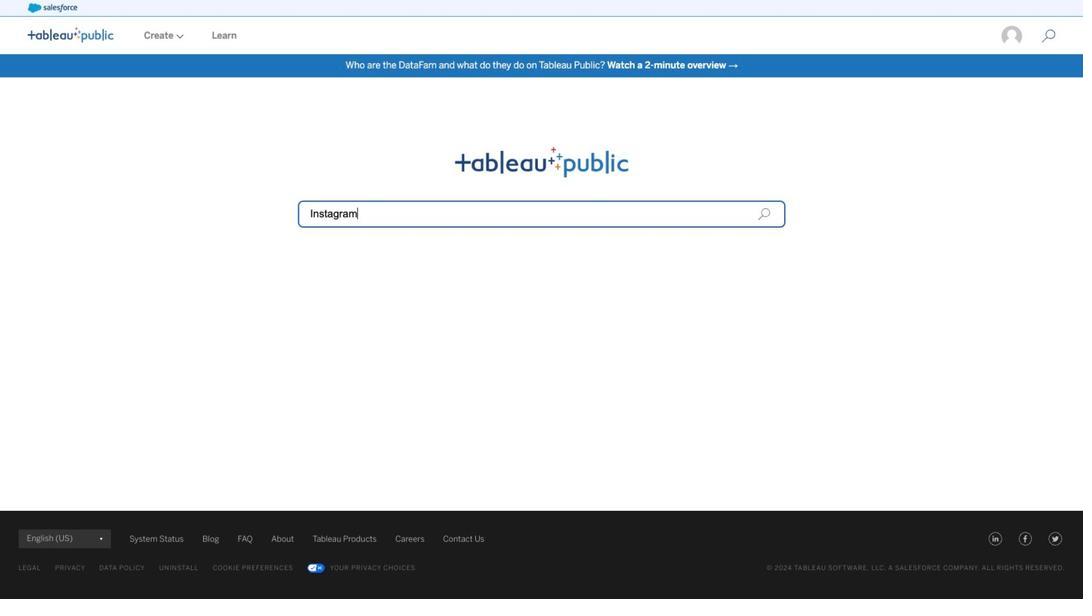 Task type: locate. For each thing, give the bounding box(es) containing it.
gary.orlando image
[[1001, 25, 1023, 47]]

salesforce logo image
[[28, 3, 78, 13]]

go to search image
[[1028, 29, 1070, 43]]



Task type: describe. For each thing, give the bounding box(es) containing it.
selected language element
[[27, 530, 103, 548]]

create image
[[174, 34, 184, 39]]

Search input field
[[298, 200, 786, 228]]

search image
[[758, 208, 771, 220]]

logo image
[[28, 27, 114, 42]]



